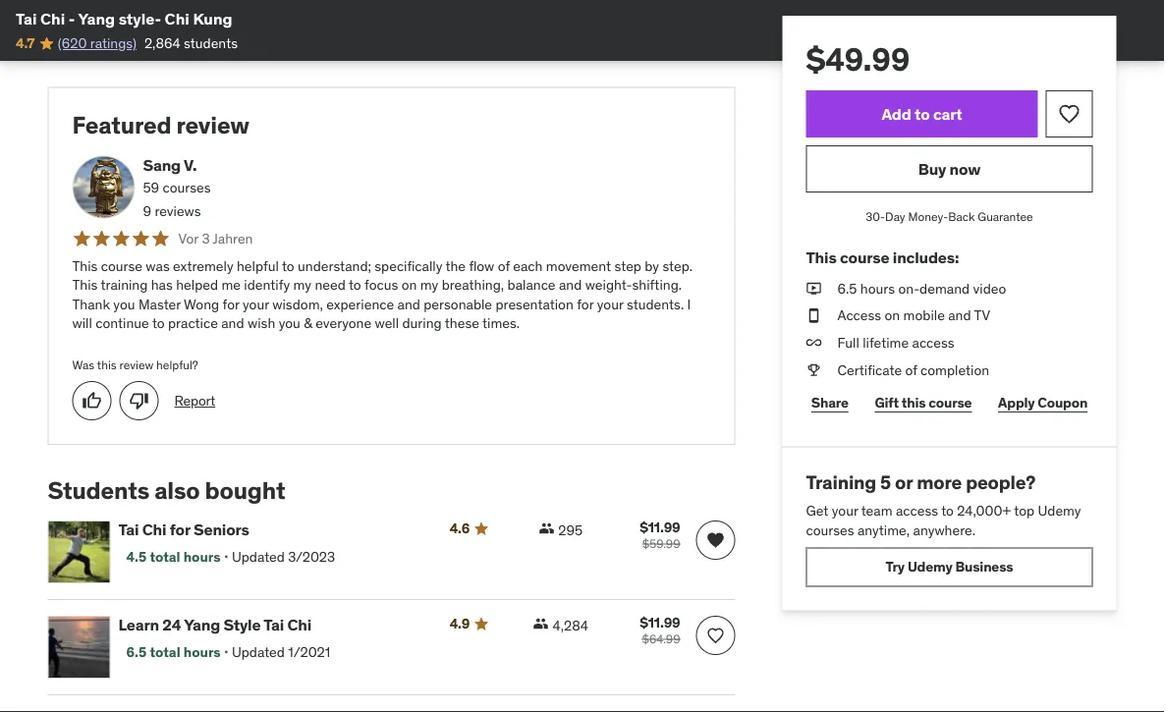 Task type: vqa. For each thing, say whether or not it's contained in the screenshot.
Documents
no



Task type: describe. For each thing, give the bounding box(es) containing it.
style-
[[119, 8, 161, 29]]

vor
[[178, 230, 199, 248]]

featured
[[72, 111, 171, 141]]

course for includes:
[[840, 248, 890, 268]]

1 vertical spatial yang
[[184, 616, 220, 636]]

total for 24
[[150, 644, 180, 662]]

courses inside training 5 or more people? get your team access to 24,000+ top udemy courses anytime, anywhere.
[[807, 521, 855, 539]]

chi up 2,864 students
[[165, 8, 190, 29]]

ratings)
[[90, 34, 137, 52]]

report button
[[174, 392, 215, 411]]

lifetime
[[863, 334, 909, 352]]

tai for tai chi - yang style- chi kung
[[16, 8, 37, 29]]

certificate of completion
[[838, 361, 990, 379]]

2 horizontal spatial for
[[577, 296, 594, 314]]

jahren
[[213, 230, 253, 248]]

apply
[[999, 394, 1036, 412]]

has
[[151, 277, 173, 294]]

includes:
[[893, 248, 960, 268]]

wish
[[248, 315, 276, 333]]

4.6
[[450, 520, 470, 538]]

movement
[[546, 257, 612, 275]]

certificate
[[838, 361, 903, 379]]

back
[[949, 209, 976, 224]]

6.5 for 6.5 hours on-demand video
[[838, 280, 858, 297]]

xsmall image for 295
[[539, 521, 555, 537]]

xsmall image inside show more button
[[124, 29, 139, 44]]

was
[[146, 257, 170, 275]]

&
[[304, 315, 312, 333]]

xsmall image for 6.5
[[807, 279, 822, 298]]

1 horizontal spatial your
[[597, 296, 624, 314]]

flow
[[469, 257, 495, 275]]

xsmall image for certificate of completion
[[807, 361, 822, 380]]

tai chi for seniors
[[118, 520, 249, 541]]

during
[[403, 315, 442, 333]]

show
[[48, 27, 84, 45]]

2 my from the left
[[421, 277, 439, 294]]

understand;
[[298, 257, 371, 275]]

xsmall image for full
[[807, 333, 822, 353]]

on-
[[899, 280, 920, 297]]

extremely
[[173, 257, 234, 275]]

2,864
[[144, 34, 181, 52]]

focus
[[365, 277, 398, 294]]

more inside training 5 or more people? get your team access to 24,000+ top udemy courses anytime, anywhere.
[[917, 470, 963, 494]]

full lifetime access
[[838, 334, 955, 352]]

hours for seniors
[[184, 549, 221, 566]]

was
[[72, 358, 95, 373]]

3
[[202, 230, 210, 248]]

updated for style
[[232, 644, 285, 662]]

show more
[[48, 27, 120, 45]]

try
[[886, 558, 905, 576]]

show more button
[[48, 17, 139, 56]]

tai chi for seniors link
[[118, 520, 426, 541]]

mark as unhelpful image
[[129, 392, 149, 411]]

guarantee
[[978, 209, 1034, 224]]

$49.99
[[807, 39, 911, 79]]

1 vertical spatial add to wishlist image
[[706, 531, 726, 551]]

learn 24 yang style tai chi
[[118, 616, 312, 636]]

gift this course link
[[870, 384, 978, 423]]

specifically
[[375, 257, 443, 275]]

2 horizontal spatial course
[[929, 394, 973, 412]]

to inside add to cart "button"
[[915, 104, 930, 124]]

share
[[812, 394, 849, 412]]

30-day money-back guarantee
[[866, 209, 1034, 224]]

1 vertical spatial you
[[279, 315, 301, 333]]

students
[[184, 34, 238, 52]]

tai for tai chi for seniors
[[118, 520, 139, 541]]

0 horizontal spatial for
[[170, 520, 190, 541]]

share button
[[807, 384, 854, 423]]

helpful
[[237, 257, 279, 275]]

(620 ratings)
[[58, 34, 137, 52]]

try udemy business link
[[807, 548, 1094, 587]]

money-
[[909, 209, 949, 224]]

295
[[559, 522, 583, 540]]

cart
[[934, 104, 963, 124]]

3/2023
[[288, 549, 335, 566]]

$11.99 for learn 24 yang style tai chi
[[640, 615, 681, 632]]

bought
[[205, 476, 285, 506]]

your inside training 5 or more people? get your team access to 24,000+ top udemy courses anytime, anywhere.
[[832, 502, 859, 520]]

mobile
[[904, 307, 946, 324]]

access on mobile and tv
[[838, 307, 991, 324]]

access inside training 5 or more people? get your team access to 24,000+ top udemy courses anytime, anywhere.
[[896, 502, 939, 520]]

gift this course
[[875, 394, 973, 412]]

presentation
[[496, 296, 574, 314]]

0 horizontal spatial you
[[113, 296, 135, 314]]

completion
[[921, 361, 990, 379]]

4.5
[[126, 549, 147, 566]]

4.9
[[450, 616, 470, 633]]

these
[[445, 315, 480, 333]]

people?
[[966, 470, 1036, 494]]

updated 3/2023
[[232, 549, 335, 566]]

udemy inside training 5 or more people? get your team access to 24,000+ top udemy courses anytime, anywhere.
[[1039, 502, 1082, 520]]

-
[[69, 8, 75, 29]]

sang v. 59 courses 9 reviews
[[143, 155, 211, 221]]

buy
[[919, 159, 947, 179]]

course for was
[[101, 257, 143, 275]]

continue
[[96, 315, 149, 333]]

and up during
[[398, 296, 421, 314]]

vor 3 jahren
[[178, 230, 253, 248]]

updated 1/2021
[[232, 644, 331, 662]]

well
[[375, 315, 399, 333]]

of inside this course was extremely helpful to understand; specifically the flow of each movement step by step. this training has helped me identify my need to focus on my breathing, balance and weight-shifting. thank you  master wong for your wisdom, experience and personable presentation for your students. i will continue to practice and wish you & everyone well during these times.
[[498, 257, 510, 275]]

and down movement
[[559, 277, 582, 294]]

helped
[[176, 277, 218, 294]]



Task type: locate. For each thing, give the bounding box(es) containing it.
1 vertical spatial of
[[906, 361, 918, 379]]

1 my from the left
[[294, 277, 312, 294]]

everyone
[[316, 315, 372, 333]]

wisdom,
[[273, 296, 323, 314]]

0 vertical spatial tai
[[16, 8, 37, 29]]

6.5 up access
[[838, 280, 858, 297]]

more
[[87, 27, 120, 45], [917, 470, 963, 494]]

9
[[143, 203, 151, 221]]

2 updated from the top
[[232, 644, 285, 662]]

access down or
[[896, 502, 939, 520]]

course up training
[[101, 257, 143, 275]]

courses inside "sang v. 59 courses 9 reviews"
[[163, 180, 211, 197]]

access down mobile
[[913, 334, 955, 352]]

0 vertical spatial xsmall image
[[807, 279, 822, 298]]

on up full lifetime access
[[885, 307, 901, 324]]

to inside training 5 or more people? get your team access to 24,000+ top udemy courses anytime, anywhere.
[[942, 502, 954, 520]]

top
[[1015, 502, 1035, 520]]

this for was
[[97, 358, 117, 373]]

courses down get
[[807, 521, 855, 539]]

each
[[513, 257, 543, 275]]

chi left the "-"
[[40, 8, 65, 29]]

for down weight-
[[577, 296, 594, 314]]

course inside this course was extremely helpful to understand; specifically the flow of each movement step by step. this training has helped me identify my need to focus on my breathing, balance and weight-shifting. thank you  master wong for your wisdom, experience and personable presentation for your students. i will continue to practice and wish you & everyone well during these times.
[[101, 257, 143, 275]]

review up mark as unhelpful icon
[[119, 358, 154, 373]]

to up anywhere.
[[942, 502, 954, 520]]

1 horizontal spatial of
[[906, 361, 918, 379]]

4.5 total hours
[[126, 549, 221, 566]]

chi up 4.5
[[142, 520, 167, 541]]

to left cart
[[915, 104, 930, 124]]

training
[[807, 470, 877, 494]]

updated
[[232, 549, 285, 566], [232, 644, 285, 662]]

1 vertical spatial review
[[119, 358, 154, 373]]

coupon
[[1038, 394, 1088, 412]]

xsmall image
[[124, 29, 139, 44], [807, 361, 822, 380], [539, 521, 555, 537], [533, 617, 549, 632]]

1 xsmall image from the top
[[807, 279, 822, 298]]

hours left on-
[[861, 280, 896, 297]]

2 horizontal spatial tai
[[264, 616, 284, 636]]

step
[[615, 257, 642, 275]]

the
[[446, 257, 466, 275]]

1 updated from the top
[[232, 549, 285, 566]]

to up experience
[[349, 277, 361, 294]]

1 horizontal spatial my
[[421, 277, 439, 294]]

xsmall image up share
[[807, 361, 822, 380]]

0 vertical spatial this
[[97, 358, 117, 373]]

4.7
[[16, 34, 35, 52]]

hours
[[861, 280, 896, 297], [184, 549, 221, 566], [184, 644, 221, 662]]

1 horizontal spatial udemy
[[1039, 502, 1082, 520]]

add
[[882, 104, 912, 124]]

your down weight-
[[597, 296, 624, 314]]

and left 'tv'
[[949, 307, 972, 324]]

tai up updated 1/2021
[[264, 616, 284, 636]]

sang vong image
[[72, 156, 135, 219]]

hours down learn 24 yang style tai chi
[[184, 644, 221, 662]]

chi up 1/2021
[[288, 616, 312, 636]]

students
[[48, 476, 149, 506]]

0 horizontal spatial course
[[101, 257, 143, 275]]

0 vertical spatial on
[[402, 277, 417, 294]]

1 horizontal spatial courses
[[807, 521, 855, 539]]

0 vertical spatial add to wishlist image
[[1058, 102, 1082, 126]]

this
[[97, 358, 117, 373], [902, 394, 926, 412]]

0 vertical spatial total
[[150, 549, 180, 566]]

xsmall image for access
[[807, 306, 822, 326]]

0 vertical spatial courses
[[163, 180, 211, 197]]

2 total from the top
[[150, 644, 180, 662]]

me
[[222, 277, 241, 294]]

for up '4.5 total hours'
[[170, 520, 190, 541]]

0 horizontal spatial tai
[[16, 8, 37, 29]]

0 horizontal spatial udemy
[[908, 558, 953, 576]]

this for this course includes:
[[807, 248, 837, 268]]

of down full lifetime access
[[906, 361, 918, 379]]

course down 30-
[[840, 248, 890, 268]]

2 vertical spatial xsmall image
[[807, 333, 822, 353]]

i
[[688, 296, 691, 314]]

0 horizontal spatial on
[[402, 277, 417, 294]]

1 vertical spatial on
[[885, 307, 901, 324]]

courses down v.
[[163, 180, 211, 197]]

0 horizontal spatial review
[[119, 358, 154, 373]]

get
[[807, 502, 829, 520]]

balance
[[508, 277, 556, 294]]

6.5 for 6.5 total hours
[[126, 644, 147, 662]]

need
[[315, 277, 346, 294]]

add to wishlist image
[[706, 627, 726, 646]]

course down completion
[[929, 394, 973, 412]]

for
[[223, 296, 240, 314], [577, 296, 594, 314], [170, 520, 190, 541]]

1 horizontal spatial more
[[917, 470, 963, 494]]

of right flow in the top of the page
[[498, 257, 510, 275]]

more inside button
[[87, 27, 120, 45]]

udemy right top
[[1039, 502, 1082, 520]]

0 vertical spatial review
[[177, 111, 249, 141]]

1 horizontal spatial add to wishlist image
[[1058, 102, 1082, 126]]

and left wish
[[221, 315, 244, 333]]

identify
[[244, 277, 290, 294]]

will
[[72, 315, 92, 333]]

$11.99 right 295
[[640, 519, 681, 537]]

1 horizontal spatial yang
[[184, 616, 220, 636]]

course
[[840, 248, 890, 268], [101, 257, 143, 275], [929, 394, 973, 412]]

featured review
[[72, 111, 249, 141]]

xsmall image
[[807, 279, 822, 298], [807, 306, 822, 326], [807, 333, 822, 353]]

0 horizontal spatial more
[[87, 27, 120, 45]]

$11.99 left add to wishlist icon
[[640, 615, 681, 632]]

0 horizontal spatial courses
[[163, 180, 211, 197]]

apply coupon
[[999, 394, 1088, 412]]

team
[[862, 502, 893, 520]]

updated down learn 24 yang style tai chi link
[[232, 644, 285, 662]]

1 horizontal spatial 6.5
[[838, 280, 858, 297]]

buy now button
[[807, 145, 1094, 193]]

1 vertical spatial this
[[902, 394, 926, 412]]

updated down tai chi for seniors link
[[232, 549, 285, 566]]

yang
[[78, 8, 115, 29], [184, 616, 220, 636]]

0 vertical spatial updated
[[232, 549, 285, 566]]

0 vertical spatial access
[[913, 334, 955, 352]]

$64.99
[[642, 632, 681, 648]]

my down specifically
[[421, 277, 439, 294]]

for down me
[[223, 296, 240, 314]]

add to cart
[[882, 104, 963, 124]]

of
[[498, 257, 510, 275], [906, 361, 918, 379]]

or
[[896, 470, 913, 494]]

tai up 4.5
[[118, 520, 139, 541]]

to down 'master'
[[152, 315, 165, 333]]

1 vertical spatial access
[[896, 502, 939, 520]]

to up 'identify'
[[282, 257, 295, 275]]

1 horizontal spatial tai
[[118, 520, 139, 541]]

2 horizontal spatial your
[[832, 502, 859, 520]]

1 total from the top
[[150, 549, 180, 566]]

this for gift
[[902, 394, 926, 412]]

review
[[177, 111, 249, 141], [119, 358, 154, 373]]

tai chi - yang style- chi kung
[[16, 8, 233, 29]]

xsmall image down tai chi - yang style- chi kung on the top of the page
[[124, 29, 139, 44]]

1 vertical spatial xsmall image
[[807, 306, 822, 326]]

1 vertical spatial tai
[[118, 520, 139, 541]]

1 $11.99 from the top
[[640, 519, 681, 537]]

you down training
[[113, 296, 135, 314]]

times.
[[483, 315, 520, 333]]

hours down tai chi for seniors
[[184, 549, 221, 566]]

0 horizontal spatial of
[[498, 257, 510, 275]]

master
[[139, 296, 181, 314]]

$11.99
[[640, 519, 681, 537], [640, 615, 681, 632]]

buy now
[[919, 159, 981, 179]]

to
[[915, 104, 930, 124], [282, 257, 295, 275], [349, 277, 361, 294], [152, 315, 165, 333], [942, 502, 954, 520]]

0 vertical spatial hours
[[861, 280, 896, 297]]

1 vertical spatial updated
[[232, 644, 285, 662]]

try udemy business
[[886, 558, 1014, 576]]

0 vertical spatial more
[[87, 27, 120, 45]]

breathing,
[[442, 277, 504, 294]]

24
[[163, 616, 181, 636]]

apply coupon button
[[994, 384, 1094, 423]]

1 vertical spatial more
[[917, 470, 963, 494]]

xsmall image left 4,284
[[533, 617, 549, 632]]

0 horizontal spatial 6.5
[[126, 644, 147, 662]]

1 horizontal spatial you
[[279, 315, 301, 333]]

this for this course was extremely helpful to understand; specifically the flow of each movement step by step. this training has helped me identify my need to focus on my breathing, balance and weight-shifting. thank you  master wong for your wisdom, experience and personable presentation for your students. i will continue to practice and wish you & everyone well during these times.
[[72, 257, 98, 275]]

$11.99 $59.99
[[640, 519, 681, 552]]

review up v.
[[177, 111, 249, 141]]

xsmall image left 295
[[539, 521, 555, 537]]

full
[[838, 334, 860, 352]]

your up wish
[[243, 296, 269, 314]]

1 horizontal spatial on
[[885, 307, 901, 324]]

24,000+
[[958, 502, 1012, 520]]

yang right 24
[[184, 616, 220, 636]]

total down 24
[[150, 644, 180, 662]]

0 horizontal spatial your
[[243, 296, 269, 314]]

this right was
[[97, 358, 117, 373]]

helpful?
[[156, 358, 198, 373]]

kung
[[193, 8, 233, 29]]

style
[[224, 616, 261, 636]]

0 vertical spatial you
[[113, 296, 135, 314]]

this inside gift this course link
[[902, 394, 926, 412]]

business
[[956, 558, 1014, 576]]

wong
[[184, 296, 219, 314]]

hours for style
[[184, 644, 221, 662]]

xsmall image left access
[[807, 306, 822, 326]]

2 xsmall image from the top
[[807, 306, 822, 326]]

your right get
[[832, 502, 859, 520]]

total right 4.5
[[150, 549, 180, 566]]

1 vertical spatial udemy
[[908, 558, 953, 576]]

1 vertical spatial courses
[[807, 521, 855, 539]]

0 horizontal spatial yang
[[78, 8, 115, 29]]

mark as helpful image
[[82, 392, 102, 411]]

1 vertical spatial 6.5
[[126, 644, 147, 662]]

add to wishlist image
[[1058, 102, 1082, 126], [706, 531, 726, 551]]

updated for seniors
[[232, 549, 285, 566]]

(620
[[58, 34, 87, 52]]

seniors
[[194, 520, 249, 541]]

2 $11.99 from the top
[[640, 615, 681, 632]]

6.5 hours on-demand video
[[838, 280, 1007, 297]]

you
[[113, 296, 135, 314], [279, 315, 301, 333]]

1 vertical spatial total
[[150, 644, 180, 662]]

2 vertical spatial hours
[[184, 644, 221, 662]]

was this review helpful?
[[72, 358, 198, 373]]

1 vertical spatial hours
[[184, 549, 221, 566]]

0 vertical spatial of
[[498, 257, 510, 275]]

1 horizontal spatial this
[[902, 394, 926, 412]]

on inside this course was extremely helpful to understand; specifically the flow of each movement step by step. this training has helped me identify my need to focus on my breathing, balance and weight-shifting. thank you  master wong for your wisdom, experience and personable presentation for your students. i will continue to practice and wish you & everyone well during these times.
[[402, 277, 417, 294]]

also
[[155, 476, 200, 506]]

my up wisdom, at the left
[[294, 277, 312, 294]]

5
[[881, 470, 892, 494]]

video
[[974, 280, 1007, 297]]

2 vertical spatial tai
[[264, 616, 284, 636]]

0 horizontal spatial add to wishlist image
[[706, 531, 726, 551]]

6.5 down learn
[[126, 644, 147, 662]]

xsmall image left "full"
[[807, 333, 822, 353]]

access
[[838, 307, 882, 324]]

now
[[950, 159, 981, 179]]

30-
[[866, 209, 886, 224]]

1 horizontal spatial for
[[223, 296, 240, 314]]

practice
[[168, 315, 218, 333]]

4,284
[[553, 617, 589, 635]]

1 horizontal spatial course
[[840, 248, 890, 268]]

1 horizontal spatial review
[[177, 111, 249, 141]]

1 vertical spatial $11.99
[[640, 615, 681, 632]]

total for chi
[[150, 549, 180, 566]]

this course was extremely helpful to understand; specifically the flow of each movement step by step. this training has helped me identify my need to focus on my breathing, balance and weight-shifting. thank you  master wong for your wisdom, experience and personable presentation for your students. i will continue to practice and wish you & everyone well during these times.
[[72, 257, 693, 333]]

0 vertical spatial $11.99
[[640, 519, 681, 537]]

on down specifically
[[402, 277, 417, 294]]

$59.99
[[643, 537, 681, 552]]

xsmall image for 4,284
[[533, 617, 549, 632]]

3 xsmall image from the top
[[807, 333, 822, 353]]

yang right the "-"
[[78, 8, 115, 29]]

0 vertical spatial 6.5
[[838, 280, 858, 297]]

tai up the 4.7
[[16, 8, 37, 29]]

thank
[[72, 296, 110, 314]]

0 vertical spatial udemy
[[1039, 502, 1082, 520]]

udemy right try
[[908, 558, 953, 576]]

$11.99 for tai chi for seniors
[[640, 519, 681, 537]]

0 horizontal spatial this
[[97, 358, 117, 373]]

0 vertical spatial yang
[[78, 8, 115, 29]]

courses
[[163, 180, 211, 197], [807, 521, 855, 539]]

weight-
[[586, 277, 633, 294]]

xsmall image down this course includes:
[[807, 279, 822, 298]]

0 horizontal spatial my
[[294, 277, 312, 294]]

gift
[[875, 394, 899, 412]]

this right gift
[[902, 394, 926, 412]]

add to cart button
[[807, 90, 1039, 138]]

you left & on the left of the page
[[279, 315, 301, 333]]



